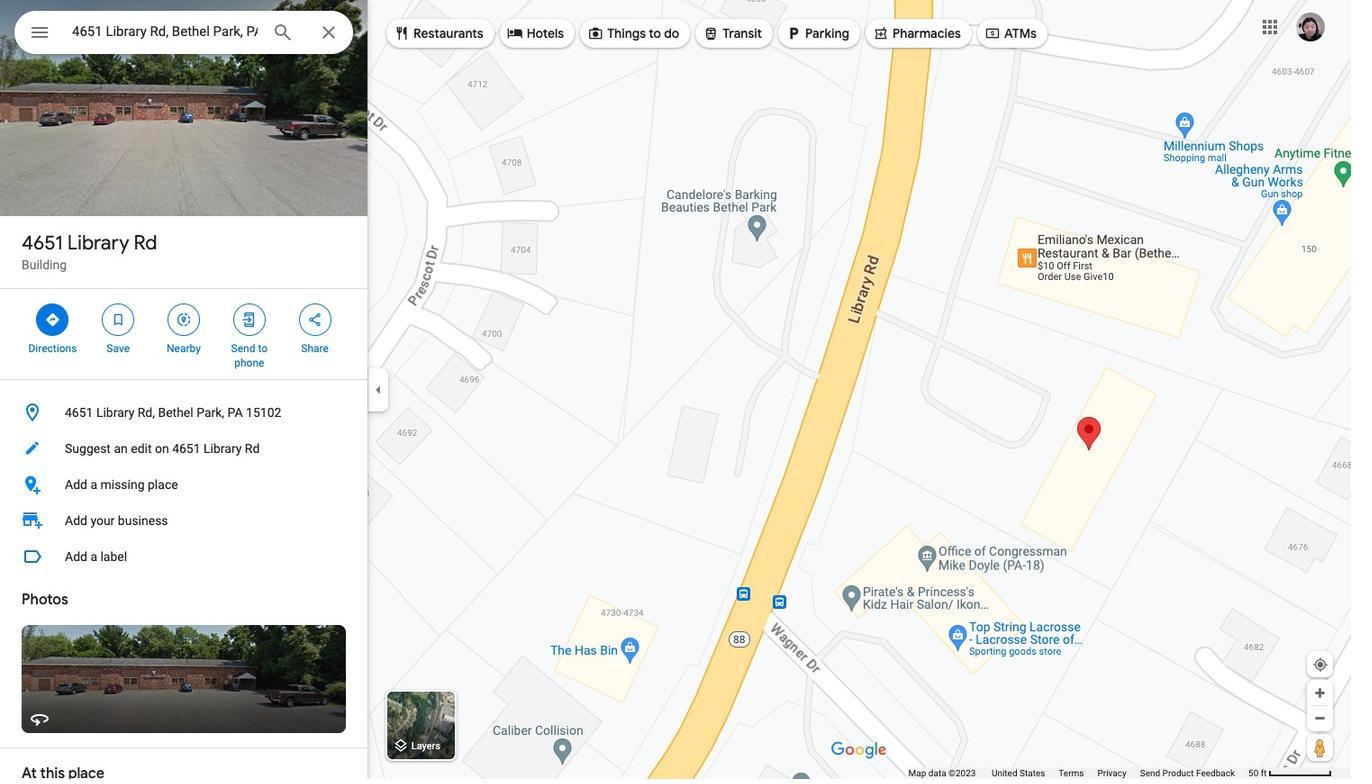 Task type: locate. For each thing, give the bounding box(es) containing it.
4651 for rd,
[[65, 405, 93, 420]]

atms
[[1004, 25, 1037, 41]]

 hotels
[[507, 23, 564, 43]]

4651 library rd, bethel park, pa 15102 button
[[0, 395, 368, 431]]


[[29, 20, 50, 45]]

map data ©2023
[[908, 768, 978, 778]]

1 vertical spatial add
[[65, 513, 87, 528]]

to inside  things to do
[[649, 25, 661, 41]]

a
[[90, 477, 97, 492], [90, 549, 97, 564]]

4651 inside button
[[172, 441, 201, 456]]

terms
[[1059, 768, 1084, 778]]

3 add from the top
[[65, 549, 87, 564]]

0 vertical spatial library
[[67, 231, 129, 256]]

0 horizontal spatial to
[[258, 342, 268, 355]]

directions
[[28, 342, 77, 355]]

google account: michele murakami  
(michele.murakami@adept.ai) image
[[1296, 12, 1325, 41]]

©2023
[[949, 768, 976, 778]]

library inside "button"
[[96, 405, 134, 420]]

1 horizontal spatial send
[[1140, 768, 1160, 778]]


[[873, 23, 889, 43]]

product
[[1163, 768, 1194, 778]]

1 vertical spatial 4651
[[65, 405, 93, 420]]

2 vertical spatial library
[[204, 441, 242, 456]]

rd
[[134, 231, 157, 256], [245, 441, 260, 456]]

an
[[114, 441, 128, 456]]

a left missing
[[90, 477, 97, 492]]

4651
[[22, 231, 63, 256], [65, 405, 93, 420], [172, 441, 201, 456]]

4651 inside '4651 library rd building'
[[22, 231, 63, 256]]

send inside send to phone
[[231, 342, 255, 355]]

4651 inside "button"
[[65, 405, 93, 420]]

1 vertical spatial send
[[1140, 768, 1160, 778]]

to up phone
[[258, 342, 268, 355]]

to
[[649, 25, 661, 41], [258, 342, 268, 355]]

send product feedback button
[[1140, 767, 1235, 779]]

actions for 4651 library rd region
[[0, 289, 368, 379]]


[[176, 310, 192, 330]]

place
[[148, 477, 178, 492]]

share
[[301, 342, 329, 355]]

1 vertical spatial rd
[[245, 441, 260, 456]]

 restaurants
[[394, 23, 483, 43]]

None field
[[72, 21, 258, 42]]

send for send product feedback
[[1140, 768, 1160, 778]]

1 vertical spatial library
[[96, 405, 134, 420]]

add inside "button"
[[65, 549, 87, 564]]

library inside button
[[204, 441, 242, 456]]

0 vertical spatial add
[[65, 477, 87, 492]]

business
[[118, 513, 168, 528]]


[[703, 23, 719, 43]]

1 a from the top
[[90, 477, 97, 492]]

suggest
[[65, 441, 111, 456]]

privacy
[[1098, 768, 1127, 778]]

feedback
[[1196, 768, 1235, 778]]

send up phone
[[231, 342, 255, 355]]

 atms
[[984, 23, 1037, 43]]

1 horizontal spatial rd
[[245, 441, 260, 456]]

library
[[67, 231, 129, 256], [96, 405, 134, 420], [204, 441, 242, 456]]

a for label
[[90, 549, 97, 564]]

4651 right on
[[172, 441, 201, 456]]

park,
[[196, 405, 224, 420]]

a left label
[[90, 549, 97, 564]]

0 vertical spatial rd
[[134, 231, 157, 256]]

4651 library rd main content
[[0, 0, 368, 779]]

suggest an edit on 4651 library rd
[[65, 441, 260, 456]]

suggest an edit on 4651 library rd button
[[0, 431, 368, 467]]

2 vertical spatial add
[[65, 549, 87, 564]]

0 vertical spatial 4651
[[22, 231, 63, 256]]

add left label
[[65, 549, 87, 564]]

library inside '4651 library rd building'
[[67, 231, 129, 256]]

1 add from the top
[[65, 477, 87, 492]]

4651 library rd, bethel park, pa 15102
[[65, 405, 281, 420]]

1 horizontal spatial to
[[649, 25, 661, 41]]

send
[[231, 342, 255, 355], [1140, 768, 1160, 778]]

library up 
[[67, 231, 129, 256]]

to left do
[[649, 25, 661, 41]]

footer containing map data ©2023
[[908, 767, 1248, 779]]

library left rd,
[[96, 405, 134, 420]]

send inside button
[[1140, 768, 1160, 778]]

4651 up suggest
[[65, 405, 93, 420]]

2 add from the top
[[65, 513, 87, 528]]

on
[[155, 441, 169, 456]]

4651 Library Rd, Bethel Park, PA 15102 field
[[14, 11, 353, 54]]

collapse side panel image
[[368, 380, 388, 399]]

0 vertical spatial send
[[231, 342, 255, 355]]

1 vertical spatial to
[[258, 342, 268, 355]]

0 horizontal spatial 4651
[[22, 231, 63, 256]]


[[984, 23, 1001, 43]]

0 horizontal spatial send
[[231, 342, 255, 355]]

0 vertical spatial a
[[90, 477, 97, 492]]

pa
[[227, 405, 243, 420]]

transit
[[723, 25, 762, 41]]

2 horizontal spatial 4651
[[172, 441, 201, 456]]

0 horizontal spatial rd
[[134, 231, 157, 256]]

add inside button
[[65, 477, 87, 492]]

send left product at the right bottom of the page
[[1140, 768, 1160, 778]]

send to phone
[[231, 342, 268, 369]]

0 vertical spatial to
[[649, 25, 661, 41]]

layers
[[411, 741, 440, 752]]

add
[[65, 477, 87, 492], [65, 513, 87, 528], [65, 549, 87, 564]]

building
[[22, 258, 67, 272]]

nearby
[[167, 342, 201, 355]]

4651 for rd
[[22, 231, 63, 256]]

zoom in image
[[1313, 686, 1327, 700]]

add down suggest
[[65, 477, 87, 492]]

a inside button
[[90, 477, 97, 492]]

1 horizontal spatial 4651
[[65, 405, 93, 420]]

footer
[[908, 767, 1248, 779]]

2 a from the top
[[90, 549, 97, 564]]

4651 up building
[[22, 231, 63, 256]]

add left "your" on the bottom
[[65, 513, 87, 528]]

50
[[1248, 768, 1259, 778]]

ft
[[1261, 768, 1267, 778]]

library down park,
[[204, 441, 242, 456]]

2 vertical spatial 4651
[[172, 441, 201, 456]]


[[241, 310, 257, 330]]

a inside "button"
[[90, 549, 97, 564]]

edit
[[131, 441, 152, 456]]

1 vertical spatial a
[[90, 549, 97, 564]]

library for rd
[[67, 231, 129, 256]]

rd,
[[138, 405, 155, 420]]

save
[[107, 342, 130, 355]]

pharmacies
[[893, 25, 961, 41]]



Task type: vqa. For each thing, say whether or not it's contained in the screenshot.


Task type: describe. For each thing, give the bounding box(es) containing it.
restaurants
[[413, 25, 483, 41]]

google maps element
[[0, 0, 1351, 779]]

 pharmacies
[[873, 23, 961, 43]]

zoom out image
[[1313, 712, 1327, 725]]


[[786, 23, 802, 43]]

photos
[[22, 591, 68, 609]]

parking
[[805, 25, 849, 41]]

add a missing place button
[[0, 467, 368, 503]]

show your location image
[[1312, 657, 1329, 673]]

50 ft
[[1248, 768, 1267, 778]]

phone
[[234, 357, 264, 369]]

map
[[908, 768, 926, 778]]

none field inside 4651 library rd, bethel park, pa 15102 field
[[72, 21, 258, 42]]

hotels
[[527, 25, 564, 41]]

 transit
[[703, 23, 762, 43]]

send for send to phone
[[231, 342, 255, 355]]

label
[[100, 549, 127, 564]]


[[44, 310, 61, 330]]

add a label button
[[0, 539, 368, 575]]

 button
[[14, 11, 65, 58]]

states
[[1020, 768, 1045, 778]]

things
[[607, 25, 646, 41]]

show street view coverage image
[[1307, 734, 1333, 761]]

united
[[992, 768, 1017, 778]]

rd inside '4651 library rd building'
[[134, 231, 157, 256]]

 search field
[[14, 11, 353, 58]]

united states button
[[992, 767, 1045, 779]]

united states
[[992, 768, 1045, 778]]

15102
[[246, 405, 281, 420]]

add for add a missing place
[[65, 477, 87, 492]]

terms button
[[1059, 767, 1084, 779]]

privacy button
[[1098, 767, 1127, 779]]

send product feedback
[[1140, 768, 1235, 778]]

add your business
[[65, 513, 168, 528]]

data
[[929, 768, 946, 778]]

rd inside button
[[245, 441, 260, 456]]

do
[[664, 25, 679, 41]]

missing
[[100, 477, 145, 492]]

add a missing place
[[65, 477, 178, 492]]

add for add a label
[[65, 549, 87, 564]]

50 ft button
[[1248, 768, 1332, 778]]


[[307, 310, 323, 330]]

 parking
[[786, 23, 849, 43]]

library for rd,
[[96, 405, 134, 420]]


[[110, 310, 126, 330]]

a for missing
[[90, 477, 97, 492]]

add for add your business
[[65, 513, 87, 528]]

add a label
[[65, 549, 127, 564]]

 things to do
[[587, 23, 679, 43]]

footer inside google maps "element"
[[908, 767, 1248, 779]]


[[394, 23, 410, 43]]

bethel
[[158, 405, 193, 420]]

add your business link
[[0, 503, 368, 539]]

4651 library rd building
[[22, 231, 157, 272]]

your
[[90, 513, 115, 528]]

to inside send to phone
[[258, 342, 268, 355]]


[[587, 23, 604, 43]]


[[507, 23, 523, 43]]



